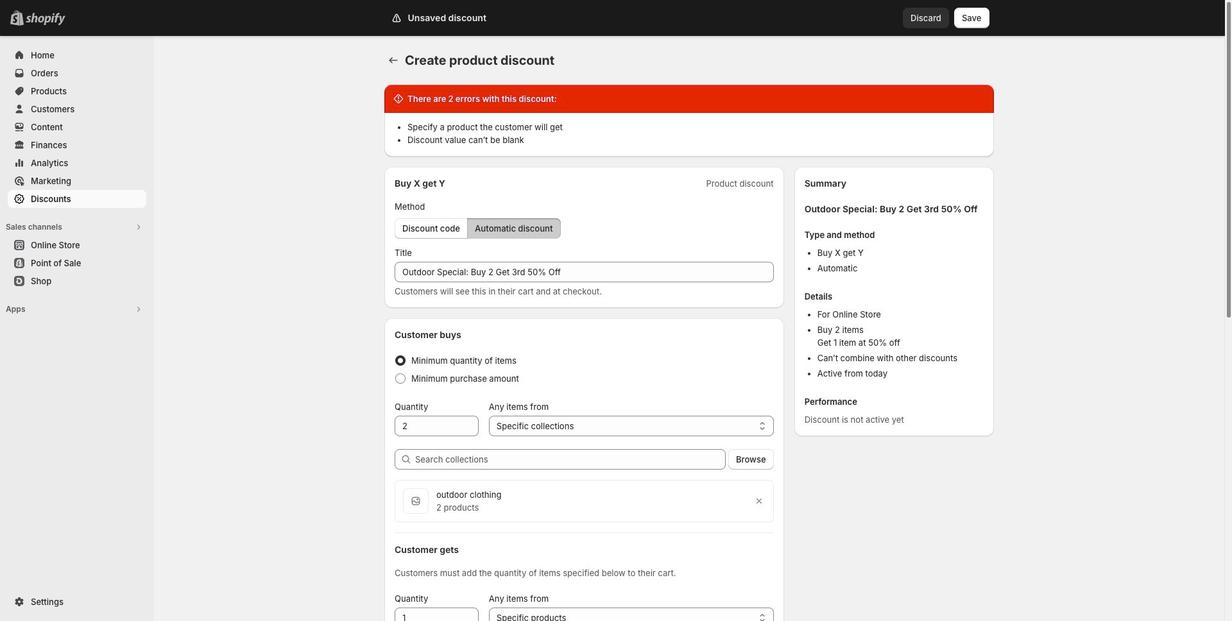 Task type: locate. For each thing, give the bounding box(es) containing it.
None text field
[[395, 262, 774, 282], [395, 608, 479, 621], [395, 262, 774, 282], [395, 608, 479, 621]]

shopify image
[[26, 13, 65, 26]]

Search collections text field
[[415, 449, 726, 470]]

None text field
[[395, 416, 479, 436]]



